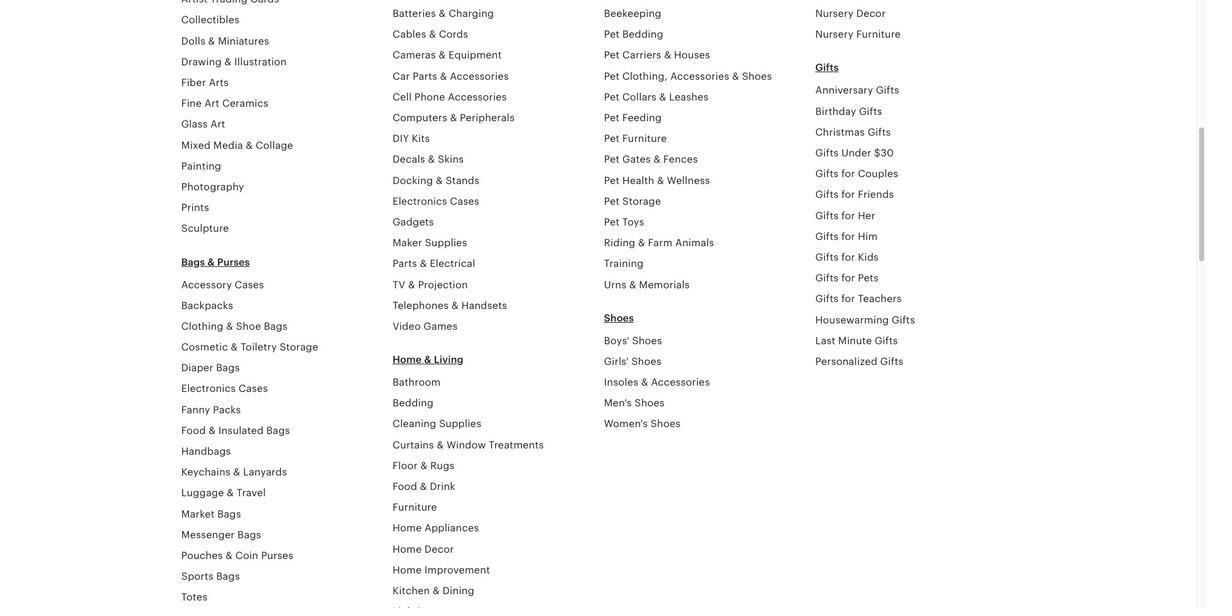 Task type: locate. For each thing, give the bounding box(es) containing it.
1 vertical spatial parts
[[393, 258, 417, 270]]

kits
[[412, 133, 430, 145]]

nursery for nursery decor
[[815, 8, 854, 20]]

0 horizontal spatial food
[[181, 425, 206, 436]]

car
[[393, 70, 410, 82]]

for for pets
[[841, 272, 855, 284]]

6 pet from the top
[[604, 133, 620, 145]]

personalized gifts
[[815, 355, 903, 367]]

2 horizontal spatial furniture
[[856, 28, 901, 40]]

& for kitchen & dining
[[433, 585, 440, 597]]

diaper
[[181, 362, 213, 374]]

animals
[[675, 237, 714, 249]]

pet left the clothing,
[[604, 70, 620, 82]]

5 for from the top
[[841, 251, 855, 263]]

accessories up peripherals
[[448, 91, 507, 103]]

pet up "pet toys"
[[604, 195, 620, 207]]

1 vertical spatial food
[[393, 481, 417, 492]]

& for curtains & window treatments
[[437, 439, 444, 451]]

housewarming
[[815, 314, 889, 326]]

pouches & coin purses link
[[181, 550, 293, 562]]

storage right toiletry
[[280, 341, 318, 353]]

1 vertical spatial decor
[[424, 543, 454, 555]]

home down furniture link
[[393, 522, 422, 534]]

home appliances
[[393, 522, 479, 534]]

&
[[439, 8, 446, 20], [429, 28, 436, 40], [208, 35, 215, 47], [439, 49, 446, 61], [664, 49, 671, 61], [224, 56, 232, 68], [440, 70, 447, 82], [732, 70, 739, 82], [659, 91, 666, 103], [450, 112, 457, 124], [246, 139, 253, 151], [428, 154, 435, 165], [654, 154, 661, 165], [436, 174, 443, 186], [657, 174, 664, 186], [638, 237, 645, 249], [207, 256, 215, 268], [420, 258, 427, 270], [408, 279, 415, 291], [629, 279, 636, 291], [451, 299, 459, 311], [226, 320, 233, 332], [231, 341, 238, 353], [424, 354, 431, 366], [641, 376, 648, 388], [208, 425, 216, 436], [437, 439, 444, 451], [420, 460, 428, 472], [233, 466, 240, 478], [420, 481, 427, 492], [227, 487, 234, 499], [226, 550, 233, 562], [433, 585, 440, 597]]

home down home appliances
[[393, 543, 422, 555]]

& for tv & projection
[[408, 279, 415, 291]]

gifts for him
[[815, 230, 878, 242]]

3 for from the top
[[841, 210, 855, 221]]

1 vertical spatial electronics cases link
[[181, 383, 268, 395]]

0 horizontal spatial furniture
[[393, 501, 437, 513]]

& for insoles & accessories
[[641, 376, 648, 388]]

3 pet from the top
[[604, 70, 620, 82]]

2 vertical spatial furniture
[[393, 501, 437, 513]]

1 vertical spatial art
[[210, 118, 225, 130]]

girls' shoes link
[[604, 355, 662, 367]]

4 pet from the top
[[604, 91, 620, 103]]

insoles & accessories link
[[604, 376, 710, 388]]

electronics cases down docking & stands link
[[393, 195, 479, 207]]

0 vertical spatial electronics
[[393, 195, 447, 207]]

curtains & window treatments
[[393, 439, 544, 451]]

& for luggage & travel
[[227, 487, 234, 499]]

gifts
[[815, 62, 839, 74], [876, 84, 899, 96], [859, 105, 882, 117], [868, 126, 891, 138], [815, 147, 839, 159], [815, 168, 839, 180], [815, 189, 839, 201], [815, 210, 839, 221], [815, 230, 839, 242], [815, 251, 839, 263], [815, 272, 839, 284], [815, 293, 839, 305], [892, 314, 915, 326], [875, 335, 898, 347], [880, 355, 903, 367]]

7 for from the top
[[841, 293, 855, 305]]

1 horizontal spatial purses
[[261, 550, 293, 562]]

1 vertical spatial nursery
[[815, 28, 854, 40]]

0 vertical spatial electronics cases
[[393, 195, 479, 207]]

2 home from the top
[[393, 522, 422, 534]]

0 vertical spatial nursery
[[815, 8, 854, 20]]

furniture for pet furniture
[[622, 133, 667, 145]]

bags down pouches & coin purses link
[[216, 570, 240, 582]]

pet health & wellness link
[[604, 174, 710, 186]]

glass art link
[[181, 118, 225, 130]]

0 vertical spatial art
[[205, 98, 219, 109]]

accessories up men's shoes
[[651, 376, 710, 388]]

& for food & drink
[[420, 481, 427, 492]]

decals & skins
[[393, 154, 464, 165]]

gifts down last minute gifts
[[880, 355, 903, 367]]

anniversary gifts
[[815, 84, 899, 96]]

prints
[[181, 202, 209, 214]]

art for glass
[[210, 118, 225, 130]]

leashes
[[669, 91, 709, 103]]

10 pet from the top
[[604, 216, 620, 228]]

pet left collars
[[604, 91, 620, 103]]

pet for pet furniture
[[604, 133, 620, 145]]

for for teachers
[[841, 293, 855, 305]]

bedding up cleaning
[[393, 397, 434, 409]]

purses up accessory cases
[[217, 256, 250, 268]]

pet storage link
[[604, 195, 661, 207]]

pet left gates at the right top of page
[[604, 154, 620, 165]]

1 vertical spatial purses
[[261, 550, 293, 562]]

1 pet from the top
[[604, 28, 620, 40]]

1 horizontal spatial electronics
[[393, 195, 447, 207]]

for up gifts for her "link"
[[841, 189, 855, 201]]

cases
[[450, 195, 479, 207], [235, 279, 264, 291], [238, 383, 268, 395]]

gifts down teachers
[[892, 314, 915, 326]]

sports bags
[[181, 570, 240, 582]]

nursery up nursery furniture
[[815, 8, 854, 20]]

gifts under $30
[[815, 147, 894, 159]]

electronics cases up packs
[[181, 383, 268, 395]]

pet down pet feeding on the right top of the page
[[604, 133, 620, 145]]

4 for from the top
[[841, 230, 855, 242]]

for down the 'gifts under $30' link
[[841, 168, 855, 180]]

art for fine
[[205, 98, 219, 109]]

gifts up gifts for her "link"
[[815, 189, 839, 201]]

furniture down feeding
[[622, 133, 667, 145]]

bedding up carriers
[[622, 28, 663, 40]]

0 vertical spatial electronics cases link
[[393, 195, 479, 207]]

men's shoes link
[[604, 397, 665, 409]]

3 home from the top
[[393, 543, 422, 555]]

2 pet from the top
[[604, 49, 620, 61]]

furniture down nursery decor "link"
[[856, 28, 901, 40]]

0 horizontal spatial electronics
[[181, 383, 236, 395]]

gifts for teachers link
[[815, 293, 902, 305]]

home improvement
[[393, 564, 490, 576]]

& for cosmetic & toiletry storage
[[231, 341, 238, 353]]

home
[[393, 354, 422, 366], [393, 522, 422, 534], [393, 543, 422, 555], [393, 564, 422, 576]]

pet left toys
[[604, 216, 620, 228]]

1 nursery from the top
[[815, 8, 854, 20]]

0 vertical spatial decor
[[856, 8, 886, 20]]

cases down stands
[[450, 195, 479, 207]]

1 horizontal spatial bedding
[[622, 28, 663, 40]]

for left kids
[[841, 251, 855, 263]]

cases up packs
[[238, 383, 268, 395]]

6 for from the top
[[841, 272, 855, 284]]

for
[[841, 168, 855, 180], [841, 189, 855, 201], [841, 210, 855, 221], [841, 230, 855, 242], [841, 251, 855, 263], [841, 272, 855, 284], [841, 293, 855, 305]]

computers & peripherals
[[393, 112, 515, 124]]

2 vertical spatial cases
[[238, 383, 268, 395]]

pet gates & fences
[[604, 154, 698, 165]]

diy
[[393, 133, 409, 145]]

gifts right anniversary
[[876, 84, 899, 96]]

0 vertical spatial furniture
[[856, 28, 901, 40]]

backpacks link
[[181, 299, 233, 311]]

1 horizontal spatial storage
[[622, 195, 661, 207]]

last
[[815, 335, 835, 347]]

& for parts & electrical
[[420, 258, 427, 270]]

gifts for kids
[[815, 251, 879, 263]]

shoes link
[[604, 312, 634, 324]]

home up bathroom link
[[393, 354, 422, 366]]

maker supplies
[[393, 237, 467, 249]]

glass
[[181, 118, 208, 130]]

electronics cases link up packs
[[181, 383, 268, 395]]

bags up toiletry
[[264, 320, 287, 332]]

accessories for pet clothing, accessories & shoes
[[670, 70, 729, 82]]

for left her on the right of the page
[[841, 210, 855, 221]]

for down "gifts for pets" 'link'
[[841, 293, 855, 305]]

& for computers & peripherals
[[450, 112, 457, 124]]

gadgets
[[393, 216, 434, 228]]

girls' shoes
[[604, 355, 662, 367]]

1 vertical spatial bedding
[[393, 397, 434, 409]]

decor for nursery decor
[[856, 8, 886, 20]]

home & living
[[393, 354, 464, 366]]

stands
[[446, 174, 479, 186]]

home for home & living
[[393, 354, 422, 366]]

gifts down the christmas
[[815, 147, 839, 159]]

0 horizontal spatial electronics cases link
[[181, 383, 268, 395]]

pet for pet storage
[[604, 195, 620, 207]]

bags up accessory
[[181, 256, 205, 268]]

gifts under $30 link
[[815, 147, 894, 159]]

1 vertical spatial cases
[[235, 279, 264, 291]]

1 horizontal spatial furniture
[[622, 133, 667, 145]]

2 for from the top
[[841, 189, 855, 201]]

gifts down anniversary gifts
[[859, 105, 882, 117]]

fine art ceramics
[[181, 98, 268, 109]]

cosmetic
[[181, 341, 228, 353]]

friends
[[858, 189, 894, 201]]

accessories down houses
[[670, 70, 729, 82]]

video
[[393, 320, 421, 332]]

pet for pet health & wellness
[[604, 174, 620, 186]]

luggage & travel link
[[181, 487, 266, 499]]

0 horizontal spatial electronics cases
[[181, 383, 268, 395]]

window
[[447, 439, 486, 451]]

purses right coin
[[261, 550, 293, 562]]

parts up phone
[[413, 70, 437, 82]]

& for floor & rugs
[[420, 460, 428, 472]]

curtains & window treatments link
[[393, 439, 544, 451]]

& for home & living
[[424, 354, 431, 366]]

1 for from the top
[[841, 168, 855, 180]]

drink
[[430, 481, 455, 492]]

games
[[424, 320, 458, 332]]

electronics up gadgets link
[[393, 195, 447, 207]]

parts down maker at left top
[[393, 258, 417, 270]]

decor up nursery furniture link
[[856, 8, 886, 20]]

home for home improvement
[[393, 564, 422, 576]]

0 horizontal spatial decor
[[424, 543, 454, 555]]

home up kitchen
[[393, 564, 422, 576]]

for left him
[[841, 230, 855, 242]]

bags down luggage & travel
[[217, 508, 241, 520]]

mixed media & collage link
[[181, 139, 293, 151]]

drawing & illustration link
[[181, 56, 287, 68]]

cameras & equipment
[[393, 49, 502, 61]]

art down fine art ceramics
[[210, 118, 225, 130]]

0 vertical spatial supplies
[[425, 237, 467, 249]]

5 pet from the top
[[604, 112, 620, 124]]

pet for pet feeding
[[604, 112, 620, 124]]

pet left feeding
[[604, 112, 620, 124]]

decor up home improvement link
[[424, 543, 454, 555]]

electronics cases for the top the electronics cases link
[[393, 195, 479, 207]]

docking & stands link
[[393, 174, 479, 186]]

cleaning supplies
[[393, 418, 481, 430]]

bathroom link
[[393, 376, 441, 388]]

car parts & accessories
[[393, 70, 509, 82]]

pet clothing, accessories & shoes link
[[604, 70, 772, 82]]

electronics down diaper bags link
[[181, 383, 236, 395]]

diaper bags link
[[181, 362, 240, 374]]

nursery
[[815, 8, 854, 20], [815, 28, 854, 40]]

storage down the health
[[622, 195, 661, 207]]

luggage & travel
[[181, 487, 266, 499]]

pet gates & fences link
[[604, 154, 698, 165]]

2 nursery from the top
[[815, 28, 854, 40]]

parts & electrical link
[[393, 258, 475, 270]]

food & drink link
[[393, 481, 455, 492]]

1 horizontal spatial food
[[393, 481, 417, 492]]

1 vertical spatial supplies
[[439, 418, 481, 430]]

0 vertical spatial bedding
[[622, 28, 663, 40]]

food down fanny at the bottom
[[181, 425, 206, 436]]

sculpture
[[181, 223, 229, 235]]

1 vertical spatial electronics
[[181, 383, 236, 395]]

electronics cases link down docking & stands link
[[393, 195, 479, 207]]

7 pet from the top
[[604, 154, 620, 165]]

1 horizontal spatial electronics cases
[[393, 195, 479, 207]]

accessories down equipment
[[450, 70, 509, 82]]

travel
[[237, 487, 266, 499]]

gifts down the 'gifts under $30' link
[[815, 168, 839, 180]]

cleaning
[[393, 418, 436, 430]]

furniture down food & drink
[[393, 501, 437, 513]]

for for kids
[[841, 251, 855, 263]]

& for pouches & coin purses
[[226, 550, 233, 562]]

& for decals & skins
[[428, 154, 435, 165]]

for left pets
[[841, 272, 855, 284]]

teachers
[[858, 293, 902, 305]]

toys
[[622, 216, 644, 228]]

couples
[[858, 168, 898, 180]]

accessories for insoles & accessories
[[651, 376, 710, 388]]

boys' shoes
[[604, 335, 662, 347]]

decor
[[856, 8, 886, 20], [424, 543, 454, 555]]

cables
[[393, 28, 426, 40]]

pet down beekeeping
[[604, 28, 620, 40]]

1 horizontal spatial electronics cases link
[[393, 195, 479, 207]]

supplies for cleaning supplies
[[439, 418, 481, 430]]

cases down bags & purses link
[[235, 279, 264, 291]]

1 vertical spatial storage
[[280, 341, 318, 353]]

1 horizontal spatial decor
[[856, 8, 886, 20]]

9 pet from the top
[[604, 195, 620, 207]]

supplies up electrical
[[425, 237, 467, 249]]

media
[[213, 139, 243, 151]]

supplies up window
[[439, 418, 481, 430]]

4 home from the top
[[393, 564, 422, 576]]

& for bags & purses
[[207, 256, 215, 268]]

accessories
[[450, 70, 509, 82], [670, 70, 729, 82], [448, 91, 507, 103], [651, 376, 710, 388]]

0 horizontal spatial purses
[[217, 256, 250, 268]]

1 vertical spatial furniture
[[622, 133, 667, 145]]

1 vertical spatial electronics cases
[[181, 383, 268, 395]]

nursery down nursery decor
[[815, 28, 854, 40]]

fiber arts
[[181, 77, 229, 89]]

8 pet from the top
[[604, 174, 620, 186]]

gifts up anniversary
[[815, 62, 839, 74]]

1 home from the top
[[393, 354, 422, 366]]

gifts down gifts for him link
[[815, 251, 839, 263]]

art right fine
[[205, 98, 219, 109]]

0 vertical spatial food
[[181, 425, 206, 436]]

food down floor
[[393, 481, 417, 492]]

pet left the health
[[604, 174, 620, 186]]

supplies for maker supplies
[[425, 237, 467, 249]]

pet left carriers
[[604, 49, 620, 61]]

& for cables & cords
[[429, 28, 436, 40]]

shoes
[[742, 70, 772, 82], [604, 312, 634, 324], [632, 335, 662, 347], [631, 355, 662, 367], [635, 397, 665, 409], [651, 418, 681, 430]]

home for home appliances
[[393, 522, 422, 534]]



Task type: vqa. For each thing, say whether or not it's contained in the screenshot.
menu bar
no



Task type: describe. For each thing, give the bounding box(es) containing it.
pouches & coin purses
[[181, 550, 293, 562]]

batteries & charging link
[[393, 8, 494, 20]]

& for batteries & charging
[[439, 8, 446, 20]]

training
[[604, 258, 644, 270]]

christmas gifts link
[[815, 126, 891, 138]]

fanny
[[181, 404, 210, 416]]

phone
[[414, 91, 445, 103]]

0 vertical spatial parts
[[413, 70, 437, 82]]

personalized gifts link
[[815, 355, 903, 367]]

electronics for the leftmost the electronics cases link
[[181, 383, 236, 395]]

keychains & lanyards
[[181, 466, 287, 478]]

computers
[[393, 112, 447, 124]]

diaper bags
[[181, 362, 240, 374]]

pet feeding link
[[604, 112, 662, 124]]

pet for pet gates & fences
[[604, 154, 620, 165]]

pet for pet bedding
[[604, 28, 620, 40]]

electronics cases for the leftmost the electronics cases link
[[181, 383, 268, 395]]

0 horizontal spatial storage
[[280, 341, 318, 353]]

& for keychains & lanyards
[[233, 466, 240, 478]]

painting link
[[181, 160, 221, 172]]

shoes for men's shoes
[[635, 397, 665, 409]]

toiletry
[[241, 341, 277, 353]]

for for friends
[[841, 189, 855, 201]]

ceramics
[[222, 98, 268, 109]]

pet for pet carriers & houses
[[604, 49, 620, 61]]

fine
[[181, 98, 202, 109]]

floor & rugs
[[393, 460, 455, 472]]

shoes for girls' shoes
[[631, 355, 662, 367]]

peripherals
[[460, 112, 515, 124]]

furniture for nursery furniture
[[856, 28, 901, 40]]

cables & cords
[[393, 28, 468, 40]]

urns & memorials link
[[604, 279, 690, 291]]

men's
[[604, 397, 632, 409]]

gifts up the $30 at the top right
[[868, 126, 891, 138]]

accessories for cell phone accessories
[[448, 91, 507, 103]]

christmas gifts
[[815, 126, 891, 138]]

pet storage
[[604, 195, 661, 207]]

appliances
[[424, 522, 479, 534]]

& for drawing & illustration
[[224, 56, 232, 68]]

pet collars & leashes link
[[604, 91, 709, 103]]

girls'
[[604, 355, 629, 367]]

computers & peripherals link
[[393, 112, 515, 124]]

0 vertical spatial cases
[[450, 195, 479, 207]]

bags right the insulated
[[266, 425, 290, 436]]

bedding link
[[393, 397, 434, 409]]

anniversary
[[815, 84, 873, 96]]

& for clothing & shoe bags
[[226, 320, 233, 332]]

gifts up gifts for him link
[[815, 210, 839, 221]]

fiber arts link
[[181, 77, 229, 89]]

collectibles link
[[181, 14, 239, 26]]

pet collars & leashes
[[604, 91, 709, 103]]

gifts down gifts for pets
[[815, 293, 839, 305]]

& for urns & memorials
[[629, 279, 636, 291]]

tv & projection link
[[393, 279, 468, 291]]

home for home decor
[[393, 543, 422, 555]]

urns & memorials
[[604, 279, 690, 291]]

fences
[[663, 154, 698, 165]]

for for couples
[[841, 168, 855, 180]]

cell phone accessories
[[393, 91, 507, 103]]

dining
[[443, 585, 474, 597]]

tv & projection
[[393, 279, 468, 291]]

collars
[[622, 91, 656, 103]]

painting
[[181, 160, 221, 172]]

miniatures
[[218, 35, 269, 47]]

accessory cases link
[[181, 279, 264, 291]]

telephones
[[393, 299, 449, 311]]

& for food & insulated bags
[[208, 425, 216, 436]]

insoles
[[604, 376, 638, 388]]

pet for pet clothing, accessories & shoes
[[604, 70, 620, 82]]

0 vertical spatial storage
[[622, 195, 661, 207]]

gifts down housewarming gifts
[[875, 335, 898, 347]]

for for her
[[841, 210, 855, 221]]

parts & electrical
[[393, 258, 475, 270]]

kitchen & dining link
[[393, 585, 474, 597]]

shoes for women's shoes
[[651, 418, 681, 430]]

women's
[[604, 418, 648, 430]]

bags down cosmetic & toiletry storage link
[[216, 362, 240, 374]]

urns
[[604, 279, 626, 291]]

christmas
[[815, 126, 865, 138]]

pet for pet collars & leashes
[[604, 91, 620, 103]]

gifts for pets
[[815, 272, 879, 284]]

prints link
[[181, 202, 209, 214]]

gifts down gifts for her
[[815, 230, 839, 242]]

0 vertical spatial purses
[[217, 256, 250, 268]]

luggage
[[181, 487, 224, 499]]

dolls & miniatures
[[181, 35, 269, 47]]

food for food & insulated bags
[[181, 425, 206, 436]]

pet furniture link
[[604, 133, 667, 145]]

cosmetic & toiletry storage link
[[181, 341, 318, 353]]

& for telephones & handsets
[[451, 299, 459, 311]]

her
[[858, 210, 875, 221]]

women's shoes
[[604, 418, 681, 430]]

photography
[[181, 181, 244, 193]]

memorials
[[639, 279, 690, 291]]

collage
[[256, 139, 293, 151]]

home appliances link
[[393, 522, 479, 534]]

housewarming gifts link
[[815, 314, 915, 326]]

& for docking & stands
[[436, 174, 443, 186]]

boys'
[[604, 335, 629, 347]]

messenger bags
[[181, 529, 261, 541]]

feeding
[[622, 112, 662, 124]]

0 horizontal spatial bedding
[[393, 397, 434, 409]]

clothing & shoe bags link
[[181, 320, 287, 332]]

shoe
[[236, 320, 261, 332]]

birthday
[[815, 105, 856, 117]]

pet for pet toys
[[604, 216, 620, 228]]

riding & farm animals link
[[604, 237, 714, 249]]

decals & skins link
[[393, 154, 464, 165]]

gifts down gifts for kids 'link'
[[815, 272, 839, 284]]

handbags link
[[181, 445, 231, 457]]

messenger bags link
[[181, 529, 261, 541]]

messenger
[[181, 529, 235, 541]]

decor for home decor
[[424, 543, 454, 555]]

sports bags link
[[181, 570, 240, 582]]

market bags
[[181, 508, 241, 520]]

& for cameras & equipment
[[439, 49, 446, 61]]

& for dolls & miniatures
[[208, 35, 215, 47]]

bags & purses
[[181, 256, 250, 268]]

training link
[[604, 258, 644, 270]]

bags up coin
[[237, 529, 261, 541]]

gifts for couples
[[815, 168, 898, 180]]

& for riding & farm animals
[[638, 237, 645, 249]]

boys' shoes link
[[604, 335, 662, 347]]

nursery for nursery furniture
[[815, 28, 854, 40]]

food for food & drink
[[393, 481, 417, 492]]

shoes for boys' shoes
[[632, 335, 662, 347]]

diy kits link
[[393, 133, 430, 145]]

nursery furniture
[[815, 28, 901, 40]]

cameras
[[393, 49, 436, 61]]

cables & cords link
[[393, 28, 468, 40]]

electronics for the top the electronics cases link
[[393, 195, 447, 207]]

keychains
[[181, 466, 230, 478]]

for for him
[[841, 230, 855, 242]]

illustration
[[234, 56, 287, 68]]

equipment
[[448, 49, 502, 61]]

home improvement link
[[393, 564, 490, 576]]



